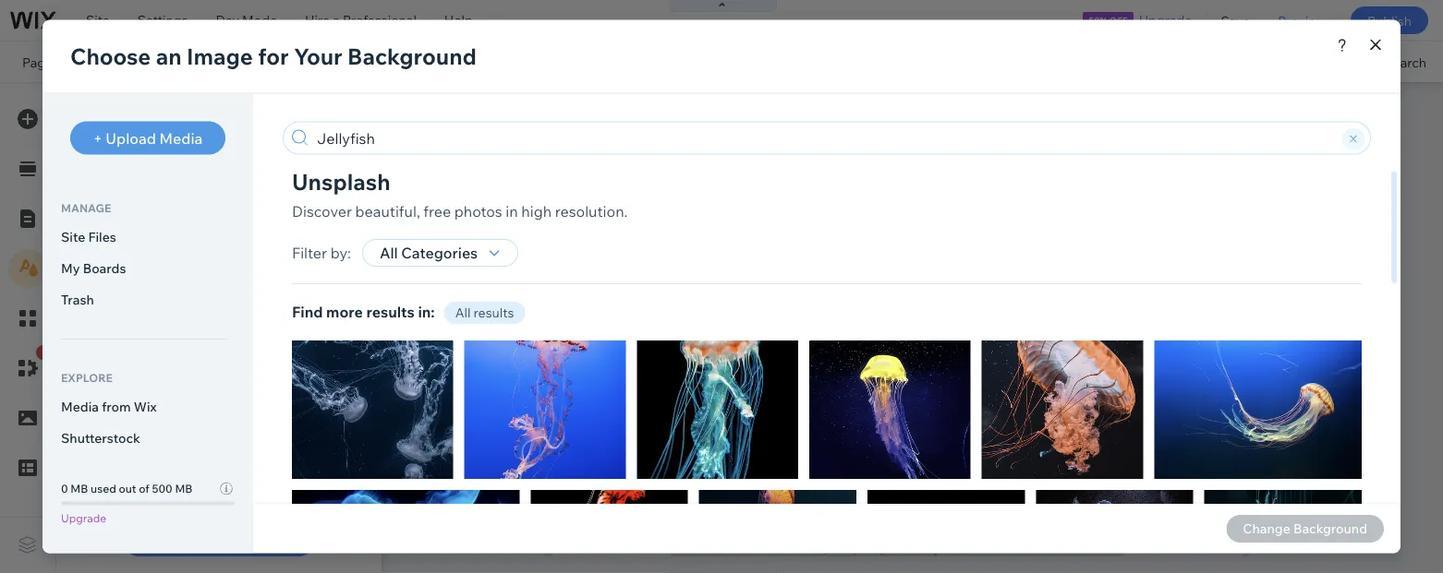 Task type: locate. For each thing, give the bounding box(es) containing it.
site
[[86, 12, 110, 28]]

page
[[98, 101, 133, 119]]

video
[[296, 261, 331, 277]]

image
[[210, 261, 248, 277]]

dev mode
[[216, 12, 277, 28]]

dev
[[216, 12, 239, 28]]

50%
[[1089, 14, 1107, 26]]

pages
[[250, 531, 293, 550]]

color
[[127, 261, 160, 277]]

background
[[137, 101, 223, 119]]

hire a professional
[[305, 12, 417, 28]]

preview button
[[1264, 0, 1340, 41]]

home
[[59, 54, 95, 70]]

help
[[444, 12, 473, 28]]

search button
[[1346, 42, 1443, 82]]

apply to other pages button
[[123, 524, 315, 557]]

page background
[[98, 101, 223, 119]]

apply to other pages
[[145, 531, 293, 550]]



Task type: describe. For each thing, give the bounding box(es) containing it.
save
[[1221, 12, 1250, 28]]

hire
[[305, 12, 330, 28]]

settings
[[137, 12, 188, 28]]

other
[[207, 531, 247, 550]]

off
[[1109, 14, 1128, 26]]

save button
[[1207, 0, 1264, 41]]

upgrade
[[1139, 12, 1192, 28]]

to
[[189, 531, 203, 550]]

preview
[[1278, 12, 1326, 28]]

professional
[[343, 12, 417, 28]]

mode
[[242, 12, 277, 28]]

a
[[333, 12, 340, 28]]

publish button
[[1351, 6, 1428, 34]]

https://www.wix.com/mysite
[[318, 54, 486, 70]]

50% off
[[1089, 14, 1128, 26]]

publish
[[1367, 12, 1412, 28]]

apply
[[145, 531, 186, 550]]

search
[[1384, 54, 1427, 70]]



Task type: vqa. For each thing, say whether or not it's contained in the screenshot.
the 50% corresponding to 50%
no



